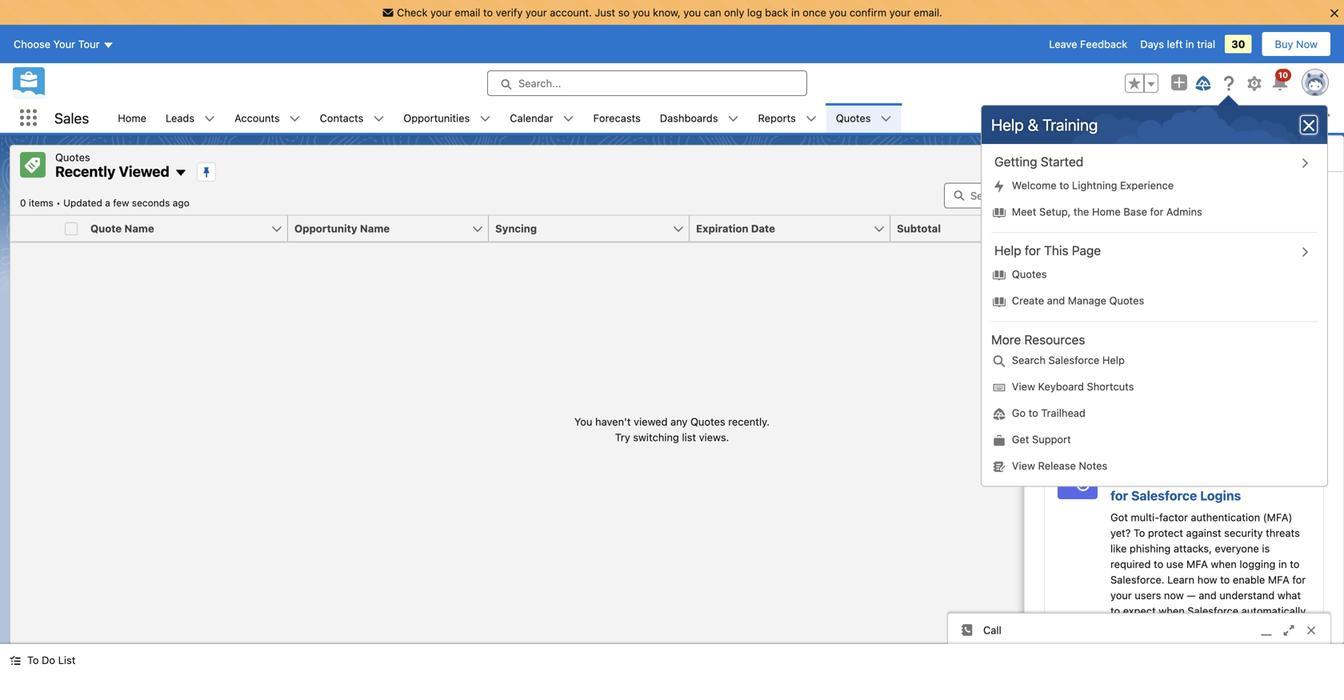 Task type: locate. For each thing, give the bounding box(es) containing it.
1 horizontal spatial in
[[1186, 38, 1195, 50]]

you down view keyboard shortcuts link
[[1123, 416, 1146, 431]]

protect
[[1148, 527, 1184, 539]]

0 horizontal spatial so
[[618, 6, 630, 18]]

mfa
[[1187, 558, 1208, 570], [1268, 574, 1290, 586], [1151, 621, 1173, 633]]

in inside use multi-factor authentication for salesforce logins got multi-factor authentication (mfa) yet? to protect against security threats like phishing attacks, everyone is required to use mfa when logging in to salesforce. learn how to enable mfa for your users now — and understand what to expect when salesforce automatically enables mfa for your org.
[[1279, 558, 1287, 570]]

name right opportunity
[[360, 222, 390, 234]]

home left leads link
[[118, 112, 146, 124]]

is up logging
[[1262, 543, 1270, 555]]

so up information
[[1088, 199, 1103, 214]]

1 vertical spatial home
[[1092, 206, 1121, 218]]

just
[[595, 6, 616, 18], [1058, 199, 1085, 214]]

between
[[1208, 264, 1250, 276]]

0 horizontal spatial is
[[1211, 240, 1219, 252]]

2 horizontal spatial in
[[1279, 558, 1287, 570]]

item number element
[[10, 216, 58, 242]]

updated
[[63, 197, 102, 208]]

know,
[[653, 6, 681, 18]]

text default image inside welcome to lightning experience link
[[993, 180, 1006, 193]]

text default image up 'action' image
[[1300, 157, 1311, 169]]

1 vertical spatial view
[[1012, 460, 1036, 472]]

quotes up views.
[[691, 416, 726, 428]]

1 horizontal spatial quotes link
[[982, 262, 1328, 288]]

2 vertical spatial in
[[1279, 558, 1287, 570]]

list
[[108, 103, 1344, 133], [982, 173, 1328, 226], [982, 262, 1328, 315], [982, 348, 1328, 480]]

salesforce
[[1121, 252, 1172, 264], [1049, 354, 1100, 366], [1132, 488, 1197, 503], [1188, 605, 1239, 617]]

1 vertical spatial sometimes
[[1171, 312, 1224, 324]]

recently viewed|quotes|list view element
[[10, 145, 1335, 644]]

for up what
[[1293, 574, 1306, 586]]

be
[[1211, 228, 1223, 240], [1227, 312, 1239, 324]]

2 horizontal spatial mfa
[[1268, 574, 1290, 586]]

Search Recently Viewed list view. search field
[[944, 183, 1136, 208]]

list containing home
[[108, 103, 1344, 133]]

use multi-factor authentication for salesforce logins link
[[1111, 473, 1309, 503]]

your down panel on the right top
[[1097, 252, 1118, 264]]

group
[[1125, 74, 1159, 93]]

0 horizontal spatial mfa
[[1151, 621, 1173, 633]]

status containing you haven't viewed any quotes recently.
[[575, 414, 770, 445]]

salesforce up the view keyboard shortcuts
[[1049, 354, 1100, 366]]

help up the shortcuts
[[1103, 354, 1125, 366]]

0 vertical spatial trailhead
[[1058, 288, 1102, 300]]

is inside just so you know information that you submit to the guidance panel can sometimes be transmitted to trailhead, which is hosted outside your salesforce org and subject to separate terms and conditions between you and salesforce. if you have an existing trailhead account associated with your work email, your in-progress and completed badges can sometimes be included.
[[1211, 240, 1219, 252]]

to
[[483, 6, 493, 18], [1060, 179, 1070, 191], [1194, 216, 1204, 228], [1117, 240, 1126, 252], [1253, 252, 1263, 264], [1029, 407, 1039, 419], [1154, 558, 1164, 570], [1290, 558, 1300, 570], [1221, 574, 1230, 586], [1111, 605, 1121, 617]]

list containing search salesforce help
[[982, 348, 1328, 480]]

0 horizontal spatial in
[[791, 6, 800, 18]]

1 view from the top
[[1012, 380, 1036, 392]]

trailhead down "separate"
[[1058, 288, 1102, 300]]

quotes down sales
[[55, 151, 90, 163]]

text default image right reports
[[806, 113, 817, 124]]

2 name from the left
[[360, 222, 390, 234]]

view down 'get'
[[1012, 460, 1036, 472]]

to up what
[[1290, 558, 1300, 570]]

that
[[1116, 216, 1135, 228]]

tour
[[78, 38, 100, 50]]

to down 'total price'
[[1117, 240, 1126, 252]]

can left "only"
[[704, 6, 721, 18]]

to right 'go'
[[1029, 407, 1039, 419]]

for inside help for this page button
[[1025, 243, 1041, 258]]

be right which
[[1211, 228, 1223, 240]]

1 horizontal spatial mfa
[[1187, 558, 1208, 570]]

sometimes down admins
[[1155, 228, 1208, 240]]

cell
[[58, 216, 84, 242]]

so left know,
[[618, 6, 630, 18]]

1 horizontal spatial be
[[1227, 312, 1239, 324]]

quotes up badges on the top right
[[1110, 295, 1145, 307]]

recently.
[[728, 416, 770, 428]]

your
[[431, 6, 452, 18], [526, 6, 547, 18], [890, 6, 911, 18], [1097, 252, 1118, 264], [1225, 288, 1247, 300], [1116, 300, 1137, 312], [1111, 589, 1132, 601], [1192, 621, 1214, 633]]

to
[[1134, 527, 1146, 539], [27, 654, 39, 666]]

for right base
[[1150, 206, 1164, 218]]

phishing
[[1130, 543, 1171, 555]]

and down an
[[1199, 300, 1217, 312]]

a
[[105, 197, 110, 208]]

threats
[[1266, 527, 1300, 539]]

text default image
[[806, 113, 817, 124], [1300, 157, 1311, 169], [174, 167, 187, 179], [993, 180, 1006, 193], [993, 296, 1006, 308], [993, 381, 1006, 394], [10, 655, 21, 666]]

buy now
[[1275, 38, 1318, 50]]

work
[[1058, 300, 1081, 312]]

an
[[1211, 276, 1223, 288]]

setup,
[[1040, 206, 1071, 218]]

1 vertical spatial trailhead
[[1041, 407, 1086, 419]]

recently viewed
[[55, 163, 170, 180]]

0 vertical spatial home
[[118, 112, 146, 124]]

when down now
[[1159, 605, 1185, 617]]

home
[[118, 112, 146, 124], [1092, 206, 1121, 218]]

quotes image
[[20, 152, 46, 178]]

to left use
[[1154, 558, 1164, 570]]

information
[[1058, 216, 1113, 228]]

0 vertical spatial is
[[1211, 240, 1219, 252]]

1 vertical spatial in
[[1186, 38, 1195, 50]]

and
[[1194, 252, 1212, 264], [1134, 264, 1152, 276], [1078, 276, 1096, 288], [1047, 295, 1065, 307], [1199, 300, 1217, 312], [1199, 589, 1217, 601]]

leave
[[1049, 38, 1078, 50]]

salesforce. down required
[[1111, 574, 1165, 586]]

1 vertical spatial just
[[1058, 199, 1085, 214]]

name for opportunity name
[[360, 222, 390, 234]]

help for this page button
[[982, 243, 1328, 259]]

0 horizontal spatial the
[[1074, 206, 1090, 218]]

for left the this
[[1025, 243, 1041, 258]]

action element
[[1292, 216, 1334, 242]]

quotes link down help for this page button
[[982, 262, 1328, 288]]

status
[[575, 414, 770, 445]]

0 vertical spatial help
[[992, 115, 1024, 134]]

expiration date button
[[690, 216, 873, 241]]

trailhead
[[1058, 288, 1102, 300], [1041, 407, 1086, 419]]

days
[[1141, 38, 1164, 50]]

home up total
[[1092, 206, 1121, 218]]

1 vertical spatial can
[[1135, 228, 1152, 240]]

0 horizontal spatial name
[[124, 222, 154, 234]]

view up 'go'
[[1012, 380, 1036, 392]]

accounts list item
[[225, 103, 310, 133]]

calendar list item
[[500, 103, 584, 133]]

salesforce inside 'help & training' dialog
[[1049, 354, 1100, 366]]

call
[[984, 624, 1002, 636]]

text default image inside view release notes 'link'
[[993, 461, 1006, 474]]

0 horizontal spatial be
[[1211, 228, 1223, 240]]

can down associated
[[1151, 312, 1168, 324]]

dismiss
[[1059, 346, 1096, 358]]

completed
[[1058, 312, 1109, 324]]

you left haven't
[[575, 416, 593, 428]]

and down how on the right
[[1199, 589, 1217, 601]]

list
[[58, 654, 76, 666]]

help down subtotal element
[[995, 243, 1022, 258]]

text default image down getting
[[993, 180, 1006, 193]]

1 vertical spatial so
[[1088, 199, 1103, 214]]

can up help for this page button
[[1135, 228, 1152, 240]]

got
[[1111, 511, 1128, 523]]

2 view from the top
[[1012, 460, 1036, 472]]

be down existing
[[1227, 312, 1239, 324]]

text default image inside getting started button
[[1300, 157, 1311, 169]]

to right submit
[[1194, 216, 1204, 228]]

1 horizontal spatial just
[[1058, 199, 1085, 214]]

mfa down expect
[[1151, 621, 1173, 633]]

0 horizontal spatial you
[[575, 416, 593, 428]]

name inside opportunity name "button"
[[360, 222, 390, 234]]

0 horizontal spatial to
[[27, 654, 39, 666]]

text default image inside reports list item
[[806, 113, 817, 124]]

0 vertical spatial salesforce.
[[1099, 276, 1153, 288]]

text default image up ago
[[174, 167, 187, 179]]

0 horizontal spatial quotes link
[[827, 103, 881, 133]]

is inside use multi-factor authentication for salesforce logins got multi-factor authentication (mfa) yet? to protect against security threats like phishing attacks, everyone is required to use mfa when logging in to salesforce. learn how to enable mfa for your users now — and understand what to expect when salesforce automatically enables mfa for your org.
[[1262, 543, 1270, 555]]

get support
[[1012, 433, 1071, 445]]

is right which
[[1211, 240, 1219, 252]]

price
[[1126, 222, 1153, 234]]

total price button
[[1092, 216, 1275, 241]]

account
[[1105, 288, 1144, 300]]

to right how on the right
[[1221, 574, 1230, 586]]

10
[[1279, 70, 1288, 80]]

0 vertical spatial to
[[1134, 527, 1146, 539]]

2 you from the left
[[1123, 416, 1146, 431]]

name down seconds
[[124, 222, 154, 234]]

mfa up what
[[1268, 574, 1290, 586]]

0 horizontal spatial just
[[595, 6, 616, 18]]

dashboards
[[660, 112, 718, 124]]

dashboards link
[[650, 103, 728, 133]]

1 vertical spatial is
[[1262, 543, 1270, 555]]

trailhead inside 'go to trailhead' link
[[1041, 407, 1086, 419]]

and right create
[[1047, 295, 1065, 307]]

expiration date element
[[690, 216, 900, 242]]

1 horizontal spatial so
[[1088, 199, 1103, 214]]

0 vertical spatial sometimes
[[1155, 228, 1208, 240]]

subject
[[1215, 252, 1250, 264]]

started
[[1041, 154, 1084, 169]]

choose your tour
[[14, 38, 100, 50]]

1 name from the left
[[124, 222, 154, 234]]

text default image inside quotes list item
[[881, 113, 892, 124]]

1 horizontal spatial home
[[1092, 206, 1121, 218]]

your up expect
[[1111, 589, 1132, 601]]

authentication
[[1218, 473, 1309, 488]]

contacts
[[320, 112, 364, 124]]

text default image inside accounts list item
[[289, 113, 301, 124]]

0 vertical spatial just
[[595, 6, 616, 18]]

to down multi-
[[1134, 527, 1146, 539]]

any
[[671, 416, 688, 428]]

you right once
[[829, 6, 847, 18]]

search...
[[519, 77, 561, 89]]

1 horizontal spatial you
[[1123, 416, 1146, 431]]

text default image left create
[[993, 296, 1006, 308]]

and inside use multi-factor authentication for salesforce logins got multi-factor authentication (mfa) yet? to protect against security threats like phishing attacks, everyone is required to use mfa when logging in to salesforce. learn how to enable mfa for your users now — and understand what to expect when salesforce automatically enables mfa for your org.
[[1199, 589, 1217, 601]]

1 vertical spatial mfa
[[1268, 574, 1290, 586]]

accounts
[[235, 112, 280, 124]]

back
[[765, 6, 789, 18]]

salesforce. inside use multi-factor authentication for salesforce logins got multi-factor authentication (mfa) yet? to protect against security threats like phishing attacks, everyone is required to use mfa when logging in to salesforce. learn how to enable mfa for your users now — and understand what to expect when salesforce automatically enables mfa for your org.
[[1111, 574, 1165, 586]]

text default image down more
[[993, 381, 1006, 394]]

your left org.
[[1192, 621, 1214, 633]]

1 horizontal spatial to
[[1134, 527, 1146, 539]]

1 horizontal spatial when
[[1211, 558, 1237, 570]]

sometimes
[[1155, 228, 1208, 240], [1171, 312, 1224, 324]]

separate
[[1058, 264, 1100, 276]]

help
[[992, 115, 1024, 134], [995, 243, 1022, 258], [1103, 354, 1125, 366]]

email,
[[1084, 300, 1113, 312]]

view inside view release notes 'link'
[[1012, 460, 1036, 472]]

feedback
[[1080, 38, 1128, 50]]

viewed
[[119, 163, 170, 180]]

1 horizontal spatial the
[[1207, 216, 1223, 228]]

against
[[1186, 527, 1222, 539]]

None search field
[[944, 183, 1136, 208]]

few
[[113, 197, 129, 208]]

help left &
[[992, 115, 1024, 134]]

you inside you haven't viewed any quotes recently. try switching list views.
[[575, 416, 593, 428]]

view for view keyboard shortcuts
[[1012, 380, 1036, 392]]

total
[[1098, 222, 1124, 234]]

the up "guidance"
[[1074, 206, 1090, 218]]

authentication
[[1191, 511, 1261, 523]]

now
[[1297, 38, 1318, 50]]

quotes list item
[[827, 103, 902, 133]]

1 horizontal spatial is
[[1262, 543, 1270, 555]]

0 vertical spatial view
[[1012, 380, 1036, 392]]

1 vertical spatial salesforce.
[[1111, 574, 1165, 586]]

text default image
[[204, 113, 215, 124], [289, 113, 301, 124], [373, 113, 384, 124], [480, 113, 491, 124], [563, 113, 574, 124], [728, 113, 739, 124], [881, 113, 892, 124], [993, 207, 1006, 219], [1300, 246, 1311, 258], [993, 269, 1006, 282], [993, 355, 1006, 368], [993, 408, 1006, 421], [993, 434, 1006, 447], [993, 461, 1006, 474]]

salesforce. up in-
[[1099, 276, 1153, 288]]

sometimes down with
[[1171, 312, 1224, 324]]

1 vertical spatial when
[[1159, 605, 1185, 617]]

in right logging
[[1279, 558, 1287, 570]]

text default image inside calendar list item
[[563, 113, 574, 124]]

email.
[[914, 6, 943, 18]]

you right if
[[1165, 276, 1183, 288]]

can for know
[[1135, 228, 1152, 240]]

just up information
[[1058, 199, 1085, 214]]

name inside quote name button
[[124, 222, 154, 234]]

your left the email at the top left of the page
[[431, 6, 452, 18]]

go
[[1012, 407, 1026, 419]]

shortcuts
[[1087, 380, 1134, 392]]

view inside view keyboard shortcuts link
[[1012, 380, 1036, 392]]

text default image left do
[[10, 655, 21, 666]]

quote name
[[90, 222, 154, 234]]

multi-
[[1131, 511, 1160, 523]]

0 vertical spatial when
[[1211, 558, 1237, 570]]

opportunity name element
[[288, 216, 499, 242]]

help & training dialog
[[982, 106, 1328, 486]]

selected for you
[[1044, 416, 1146, 431]]

in right left
[[1186, 38, 1195, 50]]

when down everyone
[[1211, 558, 1237, 570]]

salesforce inside just so you know information that you submit to the guidance panel can sometimes be transmitted to trailhead, which is hosted outside your salesforce org and subject to separate terms and conditions between you and salesforce. if you have an existing trailhead account associated with your work email, your in-progress and completed badges can sometimes be included.
[[1121, 252, 1172, 264]]

1 horizontal spatial name
[[360, 222, 390, 234]]

text default image inside the meet setup, the home base for admins link
[[993, 207, 1006, 219]]

the right admins
[[1207, 216, 1223, 228]]

recently
[[55, 163, 116, 180]]

to right subject
[[1253, 252, 1263, 264]]

trailhead inside just so you know information that you submit to the guidance panel can sometimes be transmitted to trailhead, which is hosted outside your salesforce org and subject to separate terms and conditions between you and salesforce. if you have an existing trailhead account associated with your work email, your in-progress and completed badges can sometimes be included.
[[1058, 288, 1102, 300]]

to left do
[[27, 654, 39, 666]]

salesforce up if
[[1121, 252, 1172, 264]]

2 vertical spatial help
[[1103, 354, 1125, 366]]

use
[[1167, 558, 1184, 570]]

just right account. in the top left of the page
[[595, 6, 616, 18]]

1 you from the left
[[575, 416, 593, 428]]

this
[[1044, 243, 1069, 258]]

quotes link right reports link
[[827, 103, 881, 133]]

0 vertical spatial can
[[704, 6, 721, 18]]

support
[[1032, 433, 1071, 445]]

trailhead down the 'keyboard'
[[1041, 407, 1086, 419]]

to inside button
[[27, 654, 39, 666]]

quotes
[[836, 112, 871, 124], [55, 151, 90, 163], [1012, 268, 1047, 280], [1110, 295, 1145, 307], [691, 416, 726, 428]]

opportunities
[[404, 112, 470, 124]]

progress
[[1153, 300, 1196, 312]]

your left email.
[[890, 6, 911, 18]]

quote
[[90, 222, 122, 234]]

help for help for this page
[[995, 243, 1022, 258]]

1 vertical spatial help
[[995, 243, 1022, 258]]

quotes right reports list item
[[836, 112, 871, 124]]

1 vertical spatial to
[[27, 654, 39, 666]]

mfa down the attacks,
[[1187, 558, 1208, 570]]

help inside button
[[995, 243, 1022, 258]]

you
[[633, 6, 650, 18], [684, 6, 701, 18], [829, 6, 847, 18], [1106, 199, 1129, 214], [1138, 216, 1156, 228], [1058, 276, 1075, 288], [1165, 276, 1183, 288]]

to inside use multi-factor authentication for salesforce logins got multi-factor authentication (mfa) yet? to protect against security threats like phishing attacks, everyone is required to use mfa when logging in to salesforce. learn how to enable mfa for your users now — and understand what to expect when salesforce automatically enables mfa for your org.
[[1134, 527, 1146, 539]]

in right back
[[791, 6, 800, 18]]

the inside 'help & training' dialog
[[1074, 206, 1090, 218]]



Task type: vqa. For each thing, say whether or not it's contained in the screenshot.
the acme related to Acme (Sample)
no



Task type: describe. For each thing, give the bounding box(es) containing it.
meet
[[1012, 206, 1037, 218]]

home link
[[108, 103, 156, 133]]

list view controls image
[[1140, 183, 1175, 208]]

none search field inside recently viewed|quotes|list view element
[[944, 183, 1136, 208]]

your right verify on the left of the page
[[526, 6, 547, 18]]

log
[[747, 6, 762, 18]]

get support link
[[982, 427, 1328, 453]]

lightning
[[1072, 179, 1118, 191]]

your left in-
[[1116, 300, 1137, 312]]

for down the shortcuts
[[1102, 416, 1120, 431]]

dashboards list item
[[650, 103, 749, 133]]

once
[[803, 6, 827, 18]]

text default image inside search salesforce help link
[[993, 355, 1006, 368]]

understand
[[1220, 589, 1275, 601]]

text default image inside 'go to trailhead' link
[[993, 408, 1006, 421]]

syncing
[[495, 222, 537, 234]]

list containing quotes
[[982, 262, 1328, 315]]

leave feedback link
[[1049, 38, 1128, 50]]

30
[[1232, 38, 1246, 50]]

0 horizontal spatial home
[[118, 112, 146, 124]]

expect
[[1123, 605, 1156, 617]]

switching
[[633, 431, 679, 443]]

the inside just so you know information that you submit to the guidance panel can sometimes be transmitted to trailhead, which is hosted outside your salesforce org and subject to separate terms and conditions between you and salesforce. if you have an existing trailhead account associated with your work email, your in-progress and completed badges can sometimes be included.
[[1207, 216, 1223, 228]]

salesforce. inside just so you know information that you submit to the guidance panel can sometimes be transmitted to trailhead, which is hosted outside your salesforce org and subject to separate terms and conditions between you and salesforce. if you have an existing trailhead account associated with your work email, your in-progress and completed badges can sometimes be included.
[[1099, 276, 1153, 288]]

6
[[1277, 641, 1283, 652]]

so inside just so you know information that you submit to the guidance panel can sometimes be transmitted to trailhead, which is hosted outside your salesforce org and subject to separate terms and conditions between you and salesforce. if you have an existing trailhead account associated with your work email, your in-progress and completed badges can sometimes be included.
[[1088, 199, 1103, 214]]

get
[[1012, 433, 1030, 445]]

check your email to verify your account. just so you know, you can only log back in once you confirm your email.
[[397, 6, 943, 18]]

contacts link
[[310, 103, 373, 133]]

opportunity name
[[295, 222, 390, 234]]

trial
[[1197, 38, 1216, 50]]

0 vertical spatial mfa
[[1187, 558, 1208, 570]]

text default image inside create and manage quotes link
[[993, 296, 1006, 308]]

item number image
[[10, 216, 58, 241]]

just inside just so you know information that you submit to the guidance panel can sometimes be transmitted to trailhead, which is hosted outside your salesforce org and subject to separate terms and conditions between you and salesforce. if you have an existing trailhead account associated with your work email, your in-progress and completed badges can sometimes be included.
[[1058, 199, 1085, 214]]

search
[[1012, 354, 1046, 366]]

contacts list item
[[310, 103, 394, 133]]

guidance
[[1038, 146, 1093, 161]]

admins
[[1167, 206, 1203, 218]]

create and manage quotes
[[1012, 295, 1145, 307]]

1 vertical spatial quotes link
[[982, 262, 1328, 288]]

subtotal button
[[891, 216, 1074, 241]]

reports list item
[[749, 103, 827, 133]]

logins
[[1201, 488, 1242, 503]]

salesforce up "factor"
[[1132, 488, 1197, 503]]

text default image inside dashboards list item
[[728, 113, 739, 124]]

salesforce up org.
[[1188, 605, 1239, 617]]

you left know,
[[633, 6, 650, 18]]

more resources
[[992, 332, 1086, 347]]

view keyboard shortcuts link
[[982, 374, 1328, 401]]

viewed
[[634, 416, 668, 428]]

base
[[1124, 206, 1148, 218]]

release
[[1038, 460, 1076, 472]]

action image
[[1292, 216, 1334, 241]]

quotes inside list item
[[836, 112, 871, 124]]

center
[[1096, 146, 1136, 161]]

guidance center
[[1038, 146, 1136, 161]]

views.
[[699, 431, 729, 443]]

can for to
[[704, 6, 721, 18]]

0 vertical spatial so
[[618, 6, 630, 18]]

home inside 'help & training' dialog
[[1092, 206, 1121, 218]]

0 items • updated a few seconds ago
[[20, 197, 190, 208]]

and inside 'help & training' dialog
[[1047, 295, 1065, 307]]

conditions
[[1155, 264, 1205, 276]]

opportunities list item
[[394, 103, 500, 133]]

and left if
[[1134, 264, 1152, 276]]

2 vertical spatial mfa
[[1151, 621, 1173, 633]]

1 vertical spatial be
[[1227, 312, 1239, 324]]

quote name element
[[84, 216, 298, 242]]

welcome to lightning experience link
[[982, 173, 1328, 199]]

you up create and manage quotes
[[1058, 276, 1075, 288]]

syncing button
[[489, 216, 672, 241]]

panel
[[1105, 228, 1132, 240]]

2 vertical spatial can
[[1151, 312, 1168, 324]]

know
[[1132, 199, 1165, 214]]

10 button
[[1271, 69, 1292, 93]]

search salesforce help link
[[982, 348, 1328, 374]]

go to trailhead link
[[982, 401, 1328, 427]]

help inside list
[[1103, 354, 1125, 366]]

quote name button
[[84, 216, 270, 241]]

0 vertical spatial in
[[791, 6, 800, 18]]

text default image inside help for this page button
[[1300, 246, 1311, 258]]

email
[[455, 6, 480, 18]]

help for this page
[[995, 243, 1101, 258]]

text default image inside contacts list item
[[373, 113, 384, 124]]

use multi-factor authentication for salesforce logins got multi-factor authentication (mfa) yet? to protect against security threats like phishing attacks, everyone is required to use mfa when logging in to salesforce. learn how to enable mfa for your users now — and understand what to expect when salesforce automatically enables mfa for your org.
[[1111, 473, 1309, 633]]

to do list button
[[0, 644, 85, 676]]

keyboard
[[1038, 380, 1084, 392]]

6 steps
[[1277, 641, 1311, 652]]

welcome to lightning experience
[[1012, 179, 1174, 191]]

select list display image
[[1178, 183, 1213, 208]]

submit
[[1159, 216, 1191, 228]]

go to trailhead
[[1012, 407, 1086, 419]]

buy now button
[[1262, 31, 1332, 57]]

do
[[42, 654, 55, 666]]

choose your tour button
[[13, 31, 115, 57]]

and up manage
[[1078, 276, 1096, 288]]

only
[[724, 6, 745, 18]]

for inside the meet setup, the home base for admins link
[[1150, 206, 1164, 218]]

to up enables at the bottom right of the page
[[1111, 605, 1121, 617]]

recently viewed status
[[20, 197, 63, 208]]

•
[[56, 197, 61, 208]]

you up that on the top of the page
[[1106, 199, 1129, 214]]

text default image inside leads list item
[[204, 113, 215, 124]]

your
[[53, 38, 75, 50]]

notes
[[1079, 460, 1108, 472]]

you right know,
[[684, 6, 701, 18]]

text default image inside opportunities list item
[[480, 113, 491, 124]]

search... button
[[487, 70, 807, 96]]

existing
[[1226, 276, 1263, 288]]

to right the email at the top left of the page
[[483, 6, 493, 18]]

expiration date
[[696, 222, 775, 234]]

associated
[[1147, 288, 1199, 300]]

name for quote name
[[124, 222, 154, 234]]

text default image inside to do list button
[[10, 655, 21, 666]]

attacks,
[[1174, 543, 1212, 555]]

calendar link
[[500, 103, 563, 133]]

create
[[1012, 295, 1044, 307]]

you down know on the right of page
[[1138, 216, 1156, 228]]

your right an
[[1225, 288, 1247, 300]]

for up got
[[1111, 488, 1129, 503]]

text default image inside get support link
[[993, 434, 1006, 447]]

how
[[1198, 574, 1218, 586]]

enable
[[1233, 574, 1266, 586]]

leads list item
[[156, 103, 225, 133]]

for down now
[[1176, 621, 1189, 633]]

and right the org
[[1194, 252, 1212, 264]]

opportunities link
[[394, 103, 480, 133]]

quotes up create
[[1012, 268, 1047, 280]]

text default image inside view keyboard shortcuts link
[[993, 381, 1006, 394]]

(mfa)
[[1263, 511, 1293, 523]]

subtotal element
[[891, 216, 1101, 242]]

badges
[[1112, 312, 1148, 324]]

accounts link
[[225, 103, 289, 133]]

enables
[[1111, 621, 1149, 633]]

quotes inside you haven't viewed any quotes recently. try switching list views.
[[691, 416, 726, 428]]

help for help & training
[[992, 115, 1024, 134]]

forecasts
[[593, 112, 641, 124]]

total price element
[[1092, 216, 1302, 242]]

reports
[[758, 112, 796, 124]]

ago
[[173, 197, 190, 208]]

hosted
[[1221, 240, 1255, 252]]

0 vertical spatial be
[[1211, 228, 1223, 240]]

view for view release notes
[[1012, 460, 1036, 472]]

to down started
[[1060, 179, 1070, 191]]

syncing element
[[489, 216, 699, 242]]

view release notes
[[1012, 460, 1108, 472]]

0 vertical spatial quotes link
[[827, 103, 881, 133]]

list containing welcome to lightning experience
[[982, 173, 1328, 226]]

0 horizontal spatial when
[[1159, 605, 1185, 617]]

—
[[1187, 589, 1196, 601]]

cell inside recently viewed|quotes|list view element
[[58, 216, 84, 242]]



